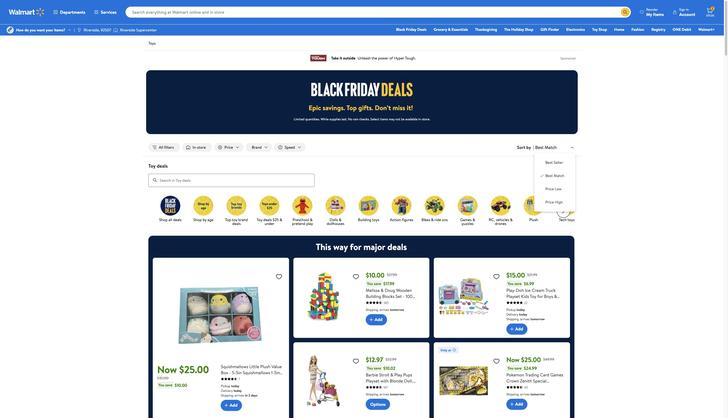 Task type: locate. For each thing, give the bounding box(es) containing it.
1 vertical spatial plush
[[260, 363, 271, 370]]

days
[[251, 393, 258, 398]]

match up best seller at the right top of the page
[[545, 144, 557, 150]]

save up barbie
[[374, 365, 381, 371]]

arrives down 40
[[521, 392, 530, 397]]

0 horizontal spatial |
[[74, 27, 75, 33]]

price left low
[[546, 186, 554, 192]]

best match right best match radio
[[546, 173, 565, 179]]

save for $10.00
[[374, 281, 381, 286]]

add to cart image
[[368, 316, 375, 323], [509, 326, 516, 332], [223, 402, 230, 409]]

0 vertical spatial 7
[[239, 377, 240, 381]]

0 horizontal spatial in
[[245, 393, 248, 398]]

playset inside the you save $6.99 play-doh ice cream truck playset kids toy for boys & girls ages 3+, includes 20 tools and 5 colors
[[507, 293, 520, 299]]

add to cart image down pickup today delivery today shipping, arrives in 2 days
[[223, 402, 230, 409]]

shipping, inside $12.97 group
[[366, 392, 379, 397]]

tomorrow
[[390, 307, 404, 312], [531, 317, 545, 321], [390, 392, 404, 397], [531, 392, 545, 397]]

dolls
[[330, 217, 338, 222]]

in
[[687, 7, 689, 12]]

0 horizontal spatial plush
[[260, 363, 271, 370]]

1 vertical spatial $10.00
[[175, 382, 187, 388]]

0 vertical spatial building
[[358, 217, 372, 222]]

shipping,
[[366, 307, 379, 312], [507, 317, 520, 321], [366, 392, 379, 397], [507, 392, 520, 397], [221, 393, 234, 398]]

Search search field
[[125, 7, 631, 18]]

add button down shapes
[[366, 314, 387, 325]]

& left play
[[391, 372, 394, 378]]

pickup inside pickup today delivery today shipping, arrives tomorrow
[[507, 307, 516, 312]]

0 horizontal spatial 7
[[239, 377, 240, 381]]

now for now $25.00 $35.00 you save $10.00
[[157, 363, 177, 376]]

arrives down multicolor
[[235, 393, 244, 398]]

best match inside dropdown button
[[536, 144, 557, 150]]

price right store
[[225, 145, 233, 150]]

toys right the tech
[[568, 217, 575, 222]]

1 vertical spatial best match
[[546, 173, 565, 179]]

and left 5
[[517, 305, 524, 311]]

vehicles
[[496, 217, 509, 222]]

 image left riverside,
[[77, 28, 81, 32]]

shipping, arrives tomorrow down '167' in the right of the page
[[366, 392, 404, 397]]

pickup down fuzz
[[221, 384, 231, 388]]

price inside the 'price' dropdown button
[[225, 145, 233, 150]]

0 horizontal spatial by
[[203, 217, 207, 222]]

in left days
[[245, 393, 248, 398]]

2 horizontal spatial 2
[[712, 6, 714, 11]]

1 horizontal spatial add to cart image
[[368, 316, 375, 323]]

you down the $35.00
[[158, 382, 164, 388]]

1 horizontal spatial |
[[534, 144, 534, 150]]

toy left under
[[257, 217, 263, 222]]

0 vertical spatial best
[[536, 144, 544, 150]]

shipping, arrives tomorrow down 385
[[366, 307, 404, 312]]

and left 9
[[401, 299, 408, 305]]

shop all deals image
[[161, 196, 180, 216]]

0 horizontal spatial 5in
[[236, 370, 242, 376]]

squishmallows little plush value box - 5-5in squishmallows 1-5in fuzz a mallow walmart multicolor
[[221, 363, 282, 388]]

shop by age link
[[189, 196, 218, 223]]

toys for building toys
[[372, 217, 379, 222]]

way
[[333, 241, 348, 253]]

$25.00 for now $25.00 $49.99
[[521, 355, 541, 364]]

add to cart image for $15.00
[[509, 326, 516, 332]]

tomorrow inside now $25.00 group
[[531, 392, 545, 397]]

1 vertical spatial |
[[534, 144, 534, 150]]

0 vertical spatial |
[[74, 27, 75, 33]]

epic savings. top gifts. don't miss it!
[[309, 103, 413, 112]]

add inside now $25.00 group
[[516, 401, 523, 407]]

shipping, down multicolor
[[221, 393, 234, 398]]

0 horizontal spatial games
[[460, 217, 472, 222]]

certified
[[393, 305, 410, 311]]

1 vertical spatial building
[[366, 293, 381, 299]]

shipping, arrives tomorrow
[[366, 307, 404, 312], [366, 392, 404, 397], [507, 392, 545, 397]]

1 horizontal spatial now
[[507, 355, 520, 364]]

Best Match radio
[[540, 173, 545, 177]]

add to cart image
[[509, 401, 516, 408]]

7 right a
[[239, 377, 240, 381]]

pickup inside pickup today delivery today shipping, arrives in 2 days
[[221, 384, 231, 388]]

dolls & dollhouses
[[327, 217, 345, 226]]

$10.00 inside now $25.00 $35.00 you save $10.00
[[175, 382, 187, 388]]

2 left days
[[249, 393, 250, 398]]

1 horizontal spatial 5in
[[274, 370, 280, 376]]

you inside now $25.00 $35.00 you save $10.00
[[158, 382, 164, 388]]

add inside $10.00 group
[[375, 317, 383, 323]]

riverside
[[120, 27, 135, 33]]

- left 5-
[[229, 370, 231, 376]]

toys
[[148, 40, 156, 46]]

$25.00 inside now $25.00 $35.00 you save $10.00
[[179, 363, 209, 376]]

blocks up 385
[[382, 293, 395, 299]]

0 horizontal spatial add to cart image
[[223, 402, 230, 409]]

arrives inside $12.97 group
[[380, 392, 389, 397]]

0 vertical spatial games
[[460, 217, 472, 222]]

Search in Toy deals search field
[[148, 174, 315, 187]]

1 toys from the left
[[372, 217, 379, 222]]

thanksgiving link
[[473, 26, 500, 33]]

0 vertical spatial playset
[[507, 293, 520, 299]]

0 horizontal spatial playset
[[366, 378, 380, 384]]

0 vertical spatial match
[[545, 144, 557, 150]]

my
[[647, 11, 653, 17]]

0 vertical spatial best match
[[536, 144, 557, 150]]

sign in to add to favorites list, squishmallows little plush value box - 5-5in squishmallows 1-5in fuzz a mallow walmart multicolor image
[[276, 273, 283, 280]]

you for $12.97
[[367, 365, 373, 371]]

your
[[46, 27, 53, 33]]

2 vertical spatial best
[[546, 173, 553, 179]]

shipping, down collection
[[507, 392, 520, 397]]

all filters button
[[148, 143, 180, 152]]

this
[[316, 241, 331, 253]]

toy for toy deals
[[148, 163, 156, 169]]

arrives inside $10.00 group
[[380, 307, 389, 312]]

save inside now $25.00 $35.00 you save $10.00
[[165, 382, 173, 388]]

 image
[[7, 26, 14, 34]]

limited quantities. while supplies last. no rain checks. select items may not be available in-store.
[[294, 117, 430, 121]]

top left toy
[[225, 217, 231, 222]]

delivery inside pickup today delivery today shipping, arrives in 2 days
[[221, 388, 233, 393]]

save inside the you save $6.99 play-doh ice cream truck playset kids toy for boys & girls ages 3+, includes 20 tools and 5 colors
[[515, 281, 522, 286]]

today
[[517, 307, 525, 312], [519, 312, 528, 317], [231, 384, 239, 388], [234, 388, 242, 393]]

multicolor
[[221, 382, 241, 388]]

0 vertical spatial add to cart image
[[368, 316, 375, 323]]

low
[[555, 186, 562, 192]]

search image
[[153, 178, 157, 182]]

fashion link
[[629, 26, 647, 33]]

toy up search image
[[148, 163, 156, 169]]

shop right holiday
[[525, 27, 534, 32]]

filters
[[164, 145, 174, 150]]

truck
[[546, 287, 556, 293]]

and
[[401, 299, 408, 305], [517, 305, 524, 311]]

1 horizontal spatial pickup
[[507, 307, 516, 312]]

7 right vmax
[[558, 384, 560, 390]]

best right sort by |
[[536, 144, 544, 150]]

colors right 5
[[529, 305, 541, 311]]

2 left the pets
[[408, 384, 411, 390]]

1 horizontal spatial $10.00
[[366, 270, 385, 280]]

departments button
[[49, 6, 90, 19]]

tools
[[507, 305, 516, 311]]

Toy deals search field
[[142, 163, 583, 187]]

1 vertical spatial 2
[[408, 384, 411, 390]]

toys down building toys image
[[372, 217, 379, 222]]

$70.00
[[707, 13, 715, 17]]

only at
[[441, 348, 451, 352]]

do
[[25, 27, 29, 33]]

add for $15.00
[[516, 326, 523, 332]]

delivery down multicolor
[[221, 388, 233, 393]]

0 vertical spatial price
[[225, 145, 233, 150]]

toy
[[232, 217, 237, 222]]

games inside 'you save $24.99 pokemon trading card games crown zenith special collection  pikachu vmax - 7 booster packs included'
[[551, 372, 564, 378]]

shop inside toy shop link
[[599, 27, 607, 32]]

shipping, inside now $25.00 group
[[507, 392, 520, 397]]

1 vertical spatial by
[[203, 217, 207, 222]]

shipping, arrives tomorrow inside $12.97 group
[[366, 392, 404, 397]]

grocery & essentials link
[[431, 26, 471, 33]]

1 vertical spatial price
[[546, 186, 554, 192]]

toy deals $25 & under
[[257, 217, 282, 226]]

$25.00
[[521, 355, 541, 364], [179, 363, 209, 376]]

store.
[[422, 117, 430, 121]]

now for now $25.00 $49.99
[[507, 355, 520, 364]]

0 horizontal spatial and
[[401, 299, 408, 305]]

toy inside toy deals search box
[[148, 163, 156, 169]]

building down building toys image
[[358, 217, 372, 222]]

arrives down 5
[[521, 317, 530, 321]]

girls
[[507, 299, 515, 305]]

1 horizontal spatial games
[[551, 372, 564, 378]]

you inside the you save $17.99 melissa & doug wooden building blocks set - 100 blocks in 4 colors and 9 shapes - fsc-certified materials
[[367, 281, 373, 286]]

5in right walmart
[[274, 370, 280, 376]]

plush left 1-
[[260, 363, 271, 370]]

tomorrow down includes
[[531, 317, 545, 321]]

toy for toy shop
[[592, 27, 598, 32]]

1 horizontal spatial 2
[[408, 384, 411, 390]]

playset for $15.00
[[507, 293, 520, 299]]

price for price low
[[546, 186, 554, 192]]

5in right a
[[236, 370, 242, 376]]

0 horizontal spatial for
[[350, 241, 362, 253]]

shipping, arrives tomorrow for $10.00
[[366, 307, 404, 312]]

top up "no"
[[347, 103, 357, 112]]

sponsored
[[561, 56, 576, 60]]

& right grocery
[[448, 27, 451, 32]]

colors inside the you save $17.99 melissa & doug wooden building blocks set - 100 blocks in 4 colors and 9 shapes - fsc-certified materials
[[388, 299, 400, 305]]

tomorrow inside $12.97 group
[[390, 392, 404, 397]]

0 horizontal spatial $25.00
[[179, 363, 209, 376]]

the holiday shop
[[505, 27, 534, 32]]

option group
[[539, 158, 571, 207]]

add down pickup today delivery today shipping, arrives tomorrow
[[516, 326, 523, 332]]

squishmallows
[[221, 363, 248, 370], [243, 370, 270, 376]]

now inside now $25.00 $35.00 you save $10.00
[[157, 363, 177, 376]]

tomorrow inside $10.00 group
[[390, 307, 404, 312]]

building toys image
[[359, 196, 379, 216]]

shipping, down transforming at the right bottom
[[366, 392, 379, 397]]

arrives inside pickup today delivery today shipping, arrives tomorrow
[[521, 317, 530, 321]]

& inside "toy deals $25 & under"
[[280, 217, 282, 222]]

1 horizontal spatial playset
[[507, 293, 520, 299]]

play
[[306, 221, 313, 226]]

& down the games and puzzles image
[[473, 217, 475, 222]]

40
[[524, 385, 528, 390]]

today down 5
[[519, 312, 528, 317]]

1 horizontal spatial delivery
[[507, 312, 519, 317]]

0 vertical spatial 2
[[712, 6, 714, 11]]

games & puzzles
[[460, 217, 475, 226]]

0 horizontal spatial colors
[[388, 299, 400, 305]]

| right items?
[[74, 27, 75, 33]]

sign in to add to favorites list, pokemon trading card games crown zenith special collection  pikachu vmax - 7 booster packs included image
[[493, 358, 500, 365]]

0 vertical spatial pickup
[[507, 307, 516, 312]]

$25.00 inside group
[[521, 355, 541, 364]]

you inside 'you save $24.99 pokemon trading card games crown zenith special collection  pikachu vmax - 7 booster packs included'
[[508, 365, 514, 371]]

today left 5
[[517, 307, 525, 312]]

only
[[441, 348, 448, 352]]

pets
[[412, 384, 420, 390]]

speed button
[[274, 143, 306, 152]]

add button down booster
[[507, 399, 528, 410]]

best match
[[536, 144, 557, 150], [546, 173, 565, 179]]

price left "high" on the top
[[546, 199, 554, 205]]

1 vertical spatial games
[[551, 372, 564, 378]]

 image right 92507
[[113, 27, 118, 33]]

match inside option group
[[554, 173, 565, 179]]

add to cart image inside $10.00 group
[[368, 316, 375, 323]]

games inside games & puzzles
[[460, 217, 472, 222]]

- left fsc- at the bottom right of the page
[[380, 305, 382, 311]]

& right vehicles
[[510, 217, 513, 222]]

0 vertical spatial $10.00
[[366, 270, 385, 280]]

now $25.00 group
[[439, 347, 566, 418]]

add button inside $10.00 group
[[366, 314, 387, 325]]

0 horizontal spatial pickup
[[221, 384, 231, 388]]

you inside you save $10.02 barbie stroll & play pups playset with blonde doll, transforming stroller, 2 pets & accessories
[[367, 365, 373, 371]]

plush down plush toys image
[[530, 217, 539, 222]]

black friday deals
[[396, 27, 427, 32]]

1 horizontal spatial and
[[517, 305, 524, 311]]

add for now
[[516, 401, 523, 407]]

0 horizontal spatial toys
[[372, 217, 379, 222]]

2 toys from the left
[[568, 217, 575, 222]]

arrives inside now $25.00 group
[[521, 392, 530, 397]]

with
[[381, 378, 389, 384]]

save inside 'you save $24.99 pokemon trading card games crown zenith special collection  pikachu vmax - 7 booster packs included'
[[515, 365, 522, 371]]

1 vertical spatial add to cart image
[[509, 326, 516, 332]]

colors right the 4
[[388, 299, 400, 305]]

1 vertical spatial for
[[538, 293, 543, 299]]

& inside preschool & pretend play
[[310, 217, 313, 222]]

add button down pickup today delivery today shipping, arrives in 2 days
[[221, 400, 242, 411]]

for right way
[[350, 241, 362, 253]]

0 horizontal spatial top
[[225, 217, 231, 222]]

arrives down 385
[[380, 307, 389, 312]]

1 horizontal spatial 7
[[558, 384, 560, 390]]

- inside squishmallows little plush value box - 5-5in squishmallows 1-5in fuzz a mallow walmart multicolor
[[229, 370, 231, 376]]

action figures image
[[392, 196, 412, 216]]

save up "doh"
[[515, 281, 522, 286]]

2 vertical spatial 2
[[249, 393, 250, 398]]

shipping, inside $10.00 group
[[366, 307, 379, 312]]

you up pokemon
[[508, 365, 514, 371]]

0 vertical spatial plush
[[530, 217, 539, 222]]

friday
[[406, 27, 417, 32]]

in-store
[[193, 145, 206, 150]]

2 vertical spatial price
[[546, 199, 554, 205]]

ice
[[525, 287, 531, 293]]

add button down pickup today delivery today shipping, arrives tomorrow
[[507, 324, 528, 335]]

for inside the you save $6.99 play-doh ice cream truck playset kids toy for boys & girls ages 3+, includes 20 tools and 5 colors
[[538, 293, 543, 299]]

set
[[396, 293, 402, 299]]

option group containing best seller
[[539, 158, 571, 207]]

you for $10.00
[[367, 281, 373, 286]]

0 vertical spatial delivery
[[507, 312, 519, 317]]

$24.99
[[524, 365, 537, 371]]

in inside the you save $17.99 melissa & doug wooden building blocks set - 100 blocks in 4 colors and 9 shapes - fsc-certified materials
[[379, 299, 383, 305]]

add down pickup today delivery today shipping, arrives in 2 days
[[230, 402, 238, 408]]

shipping, arrives tomorrow inside $10.00 group
[[366, 307, 404, 312]]

for left boys
[[538, 293, 543, 299]]

& right "$25"
[[280, 217, 282, 222]]

1 horizontal spatial toys
[[568, 217, 575, 222]]

games right 'card'
[[551, 372, 564, 378]]

you up melissa
[[367, 281, 373, 286]]

plush link
[[520, 196, 548, 223]]

0 horizontal spatial 2
[[249, 393, 250, 398]]

fuzz
[[221, 376, 229, 382]]

ons
[[442, 217, 448, 222]]

add down shapes
[[375, 317, 383, 323]]

1 horizontal spatial  image
[[113, 27, 118, 33]]

you for $15.00
[[508, 281, 514, 286]]

dolls and dollhouses image
[[326, 196, 346, 216]]

rc, vehicles & drones link
[[487, 196, 515, 227]]

playset left the kids
[[507, 293, 520, 299]]

checks.
[[359, 117, 370, 121]]

stroller,
[[392, 384, 407, 390]]

best right best match radio
[[546, 173, 553, 179]]

ride-on toys image
[[425, 196, 445, 216]]

doh
[[516, 287, 524, 293]]

- right vmax
[[555, 384, 556, 390]]

 image
[[113, 27, 118, 33], [77, 28, 81, 32]]

pickup down girls
[[507, 307, 516, 312]]

miss
[[393, 103, 405, 112]]

in left the 4
[[379, 299, 383, 305]]

price button
[[214, 143, 244, 152]]

best match up best seller at the right top of the page
[[536, 144, 557, 150]]

sign
[[680, 7, 686, 12]]

today down multicolor
[[234, 388, 242, 393]]

toy inside toy shop link
[[592, 27, 598, 32]]

 image for riverside supercenter
[[113, 27, 118, 33]]

save inside you save $10.02 barbie stroll & play pups playset with blonde doll, transforming stroller, 2 pets & accessories
[[374, 365, 381, 371]]

now inside group
[[507, 355, 520, 364]]

& inside rc, vehicles & drones
[[510, 217, 513, 222]]

1 vertical spatial match
[[554, 173, 565, 179]]

1 horizontal spatial for
[[538, 293, 543, 299]]

22
[[524, 300, 528, 305]]

deals left "$25"
[[263, 217, 272, 222]]

1 vertical spatial pickup
[[221, 384, 231, 388]]

add down booster
[[516, 401, 523, 407]]

match down seller
[[554, 173, 565, 179]]

by inside sort and filter section element
[[527, 144, 531, 150]]

shipping, down tools
[[507, 317, 520, 321]]

shop inside "the holiday shop" link
[[525, 27, 534, 32]]

delivery inside pickup today delivery today shipping, arrives tomorrow
[[507, 312, 519, 317]]

toy inside "toy deals $25 & under"
[[257, 217, 263, 222]]

by left age
[[203, 217, 207, 222]]

0 horizontal spatial delivery
[[221, 388, 233, 393]]

plush inside squishmallows little plush value box - 5-5in squishmallows 1-5in fuzz a mallow walmart multicolor
[[260, 363, 271, 370]]

1 horizontal spatial $25.00
[[521, 355, 541, 364]]

& inside dolls & dollhouses
[[339, 217, 342, 222]]

you inside the you save $6.99 play-doh ice cream truck playset kids toy for boys & girls ages 3+, includes 20 tools and 5 colors
[[508, 281, 514, 286]]

doug
[[385, 287, 395, 293]]

0 vertical spatial top
[[347, 103, 357, 112]]

shipping, for $12.97
[[366, 392, 379, 397]]

in-store button
[[182, 143, 212, 152]]

store
[[197, 145, 206, 150]]

1 horizontal spatial by
[[527, 144, 531, 150]]

arrives inside pickup today delivery today shipping, arrives in 2 days
[[235, 393, 244, 398]]

1 horizontal spatial colors
[[529, 305, 541, 311]]

1 horizontal spatial plush
[[530, 217, 539, 222]]

add to cart image down shapes
[[368, 316, 375, 323]]

add button inside now $25.00 group
[[507, 399, 528, 410]]

0 horizontal spatial $10.00
[[175, 382, 187, 388]]

0 horizontal spatial now
[[157, 363, 177, 376]]

shipping, arrives tomorrow for $12.97
[[366, 392, 404, 397]]

1 vertical spatial in
[[245, 393, 248, 398]]

tomorrow inside pickup today delivery today shipping, arrives tomorrow
[[531, 317, 545, 321]]

delivery
[[507, 312, 519, 317], [221, 388, 233, 393]]

167
[[384, 385, 388, 390]]

save down the $35.00
[[165, 382, 173, 388]]

toy right the kids
[[530, 293, 537, 299]]

| right sort
[[534, 144, 534, 150]]

best inside dropdown button
[[536, 144, 544, 150]]

1 vertical spatial playset
[[366, 378, 380, 384]]

thanksgiving
[[475, 27, 497, 32]]

shipping, arrives tomorrow inside now $25.00 group
[[507, 392, 545, 397]]

1-
[[271, 370, 274, 376]]

save up melissa
[[374, 281, 381, 286]]

building toys
[[358, 217, 379, 222]]

& right boys
[[555, 293, 557, 299]]

add to cart image for $10.00
[[368, 316, 375, 323]]

riverside,
[[84, 27, 100, 33]]

0 vertical spatial by
[[527, 144, 531, 150]]

rain
[[353, 117, 359, 121]]

toy
[[592, 27, 598, 32], [148, 163, 156, 169], [257, 217, 263, 222], [530, 293, 537, 299]]

deals right all
[[173, 217, 182, 222]]

games down the games and puzzles image
[[460, 217, 472, 222]]

arrives down '167' in the right of the page
[[380, 392, 389, 397]]

& right dolls
[[339, 217, 342, 222]]

add button for $15.00
[[507, 324, 528, 335]]

delivery down tools
[[507, 312, 519, 317]]

1 vertical spatial top
[[225, 217, 231, 222]]

add button
[[366, 314, 387, 325], [507, 324, 528, 335], [507, 399, 528, 410], [221, 400, 242, 411]]

0 horizontal spatial  image
[[77, 28, 81, 32]]

tomorrow down set
[[390, 307, 404, 312]]

toy deals
[[148, 163, 168, 169]]

games
[[460, 217, 472, 222], [551, 372, 564, 378]]

add for $10.00
[[375, 317, 383, 323]]

playset inside you save $10.02 barbie stroll & play pups playset with blonde doll, transforming stroller, 2 pets & accessories
[[366, 378, 380, 384]]

arrives for $12.97
[[380, 392, 389, 397]]

shipping, arrives tomorrow down 40
[[507, 392, 545, 397]]

action
[[390, 217, 401, 222]]

save inside the you save $17.99 melissa & doug wooden building blocks set - 100 blocks in 4 colors and 9 shapes - fsc-certified materials
[[374, 281, 381, 286]]

you up barbie
[[367, 365, 373, 371]]

tomorrow for $25.00
[[531, 392, 545, 397]]

1 vertical spatial 7
[[558, 384, 560, 390]]

1 horizontal spatial in
[[379, 299, 383, 305]]

save for now
[[515, 365, 522, 371]]

booster
[[507, 390, 522, 396]]

options
[[370, 401, 386, 407]]

shop left age
[[194, 217, 202, 222]]

home
[[615, 27, 625, 32]]

1 vertical spatial delivery
[[221, 388, 233, 393]]

reorder my items
[[647, 7, 664, 17]]

search icon image
[[624, 10, 628, 14]]

2 horizontal spatial add to cart image
[[509, 326, 516, 332]]

building up shapes
[[366, 293, 381, 299]]

tomorrow for $27.99
[[390, 307, 404, 312]]

0 vertical spatial in
[[379, 299, 383, 305]]



Task type: describe. For each thing, give the bounding box(es) containing it.
1 5in from the left
[[236, 370, 242, 376]]

preschool
[[293, 217, 309, 222]]

tech toys
[[559, 217, 575, 222]]

services button
[[90, 6, 121, 19]]

available
[[406, 117, 418, 121]]

departments
[[60, 9, 85, 15]]

pickup for pickup today delivery today shipping, arrives tomorrow
[[507, 307, 516, 312]]

in-
[[419, 117, 422, 121]]

building inside the you save $17.99 melissa & doug wooden building blocks set - 100 blocks in 4 colors and 9 shapes - fsc-certified materials
[[366, 293, 381, 299]]

sort and filter section element
[[142, 139, 583, 156]]

walmart black friday deals for days image
[[312, 83, 413, 96]]

action figures link
[[388, 196, 416, 223]]

limited
[[294, 117, 305, 121]]

4
[[384, 299, 387, 305]]

don't
[[375, 103, 391, 112]]

blonde
[[390, 378, 403, 384]]

included
[[535, 390, 551, 396]]

items
[[380, 117, 388, 121]]

options link
[[366, 399, 390, 410]]

top inside "top toy brand deals"
[[225, 217, 231, 222]]

deals inside "toy deals $25 & under"
[[263, 217, 272, 222]]

$25
[[273, 217, 279, 222]]

brand
[[252, 145, 262, 150]]

best match inside option group
[[546, 173, 565, 179]]

tech toys link
[[553, 196, 581, 223]]

accessories
[[366, 390, 388, 396]]

deals inside toy deals search box
[[157, 163, 168, 169]]

pickup for pickup today delivery today shipping, arrives in 2 days
[[221, 384, 231, 388]]

radio-controlled, vehicles and drones image
[[491, 196, 511, 216]]

shipping, arrives tomorrow for now
[[507, 392, 545, 397]]

kids
[[521, 293, 529, 299]]

all filters
[[159, 145, 174, 150]]

| inside sort and filter section element
[[534, 144, 534, 150]]

toys under 25 dollars image
[[260, 196, 280, 216]]

3+,
[[527, 299, 533, 305]]

 image for riverside, 92507
[[77, 28, 81, 32]]

tomorrow for $22.99
[[390, 392, 404, 397]]

boys
[[544, 293, 553, 299]]

100
[[406, 293, 413, 299]]

arrives for $10.00
[[380, 307, 389, 312]]

2 inside 2 $70.00
[[712, 6, 714, 11]]

brand
[[238, 217, 248, 222]]

5-
[[232, 370, 236, 376]]

squishmallows left 1-
[[243, 370, 270, 376]]

arrives for now
[[521, 392, 530, 397]]

essentials
[[452, 27, 468, 32]]

and inside the you save $6.99 play-doh ice cream truck playset kids toy for boys & girls ages 3+, includes 20 tools and 5 colors
[[517, 305, 524, 311]]

sign in to add to favorites list, play-doh ice cream truck playset kids toy for boys & girls ages 3+, includes 20 tools and 5 colors image
[[493, 273, 500, 280]]

shipping, inside pickup today delivery today shipping, arrives in 2 days
[[221, 393, 234, 398]]

2 inside pickup today delivery today shipping, arrives in 2 days
[[249, 393, 250, 398]]

best seller
[[546, 160, 563, 165]]

all
[[169, 217, 172, 222]]

1 horizontal spatial top
[[347, 103, 357, 112]]

toy for toy deals $25 & under
[[257, 217, 263, 222]]

92507
[[101, 27, 111, 33]]

toys for tech toys
[[568, 217, 575, 222]]

colors inside the you save $6.99 play-doh ice cream truck playset kids toy for boys & girls ages 3+, includes 20 tools and 5 colors
[[529, 305, 541, 311]]

match inside dropdown button
[[545, 144, 557, 150]]

shipping, inside pickup today delivery today shipping, arrives tomorrow
[[507, 317, 520, 321]]

top toy brand deals image
[[227, 196, 247, 216]]

deals
[[418, 27, 427, 32]]

$25.00 for now $25.00 $35.00 you save $10.00
[[179, 363, 209, 376]]

may
[[389, 117, 395, 121]]

7 inside 'you save $24.99 pokemon trading card games crown zenith special collection  pikachu vmax - 7 booster packs included'
[[558, 384, 560, 390]]

collection
[[507, 384, 526, 390]]

transforming
[[366, 384, 391, 390]]

$27.99
[[387, 272, 397, 278]]

grocery
[[434, 27, 447, 32]]

best match button
[[534, 144, 576, 151]]

building toys link
[[354, 196, 383, 223]]

sign in to add to favorites list, barbie stroll & play pups playset with blonde doll, transforming stroller, 2 pets & accessories image
[[353, 358, 359, 365]]

delivery for pickup today delivery today shipping, arrives tomorrow
[[507, 312, 519, 317]]

sign in to add to favorites list, melissa & doug wooden building blocks set - 100 blocks in 4 colors and 9 shapes - fsc-certified materials image
[[353, 273, 359, 280]]

supercenter
[[136, 27, 157, 33]]

0 vertical spatial for
[[350, 241, 362, 253]]

0 horizontal spatial blocks
[[366, 299, 378, 305]]

figures
[[402, 217, 414, 222]]

2 inside you save $10.02 barbie stroll & play pups playset with blonde doll, transforming stroller, 2 pets & accessories
[[408, 384, 411, 390]]

deals inside shop all deals link
[[173, 217, 182, 222]]

gifts.
[[359, 103, 373, 112]]

- right set
[[403, 293, 405, 299]]

games and puzzles image
[[458, 196, 478, 216]]

playset for $12.97
[[366, 378, 380, 384]]

preschool toys image
[[293, 196, 313, 216]]

under
[[265, 221, 275, 226]]

barbie
[[366, 372, 378, 378]]

$10.00 inside group
[[366, 270, 385, 280]]

mallow
[[233, 376, 247, 382]]

add button for $10.00
[[366, 314, 387, 325]]

1 vertical spatial best
[[546, 160, 553, 165]]

save for $15.00
[[515, 281, 522, 286]]

electronics link
[[564, 26, 588, 33]]

& inside games & puzzles
[[473, 217, 475, 222]]

last.
[[342, 117, 347, 121]]

& left ride
[[431, 217, 434, 222]]

savings.
[[323, 103, 345, 112]]

card
[[540, 372, 550, 378]]

2 $70.00
[[707, 6, 715, 17]]

shipping, for now
[[507, 392, 520, 397]]

box
[[221, 370, 228, 376]]

$49.99
[[543, 357, 555, 362]]

walmart
[[248, 376, 264, 382]]

you save $24.99 pokemon trading card games crown zenith special collection  pikachu vmax - 7 booster packs included
[[507, 365, 564, 396]]

squishmallows up a
[[221, 363, 248, 370]]

deals inside "top toy brand deals"
[[232, 221, 241, 226]]

walmart image
[[9, 8, 45, 17]]

toy shop link
[[590, 26, 610, 33]]

by for shop
[[203, 217, 207, 222]]

you for now $25.00
[[508, 365, 514, 371]]

save for $12.97
[[374, 365, 381, 371]]

next slide for chipmodulewithimages list image
[[557, 205, 570, 218]]

Walmart Site-Wide search field
[[125, 7, 631, 18]]

& inside the you save $17.99 melissa & doug wooden building blocks set - 100 blocks in 4 colors and 9 shapes - fsc-certified materials
[[381, 287, 384, 293]]

toy deals $25 & under link
[[255, 196, 284, 227]]

tech toys image
[[557, 196, 577, 216]]

all
[[159, 145, 163, 150]]

in inside pickup today delivery today shipping, arrives in 2 days
[[245, 393, 248, 398]]

quantities.
[[305, 117, 320, 121]]

play
[[395, 372, 402, 378]]

9
[[409, 299, 412, 305]]

finder
[[549, 27, 559, 32]]

5
[[525, 305, 528, 311]]

toy inside the you save $6.99 play-doh ice cream truck playset kids toy for boys & girls ages 3+, includes 20 tools and 5 colors
[[530, 293, 537, 299]]

price high
[[546, 199, 563, 205]]

- inside 'you save $24.99 pokemon trading card games crown zenith special collection  pikachu vmax - 7 booster packs included'
[[555, 384, 556, 390]]

1 horizontal spatial blocks
[[382, 293, 395, 299]]

shop inside shop by age link
[[194, 217, 202, 222]]

games & puzzles link
[[454, 196, 482, 227]]

shop inside shop all deals link
[[159, 217, 168, 222]]

wooden
[[396, 287, 412, 293]]

2 5in from the left
[[274, 370, 280, 376]]

shop all deals
[[159, 217, 182, 222]]

walmart+ link
[[696, 26, 718, 33]]

today down a
[[231, 384, 239, 388]]

price for price high
[[546, 199, 554, 205]]

want
[[37, 27, 45, 33]]

shop all deals link
[[156, 196, 185, 223]]

by for sort
[[527, 144, 531, 150]]

plush toys image
[[524, 196, 544, 216]]

action figures
[[390, 217, 414, 222]]

the
[[505, 27, 511, 32]]

fsc-
[[383, 305, 393, 311]]

deals right major
[[388, 241, 407, 253]]

melissa
[[366, 287, 380, 293]]

zenith
[[520, 378, 532, 384]]

price for price
[[225, 145, 233, 150]]

sign in account
[[680, 7, 696, 17]]

shop by age image
[[194, 196, 213, 216]]

add button for now
[[507, 399, 528, 410]]

one
[[673, 27, 681, 32]]

2 vertical spatial add to cart image
[[223, 402, 230, 409]]

& right the pets
[[421, 384, 424, 390]]

brand button
[[246, 143, 272, 152]]

shipping, for $10.00
[[366, 307, 379, 312]]

$10.00 group
[[298, 262, 425, 333]]

20
[[551, 299, 556, 305]]

vmax
[[543, 384, 554, 390]]

& inside the you save $6.99 play-doh ice cream truck playset kids toy for boys & girls ages 3+, includes 20 tools and 5 colors
[[555, 293, 557, 299]]

and inside the you save $17.99 melissa & doug wooden building blocks set - 100 blocks in 4 colors and 9 shapes - fsc-certified materials
[[401, 299, 408, 305]]

pups
[[403, 372, 413, 378]]

$12.97 group
[[298, 347, 425, 418]]

delivery for pickup today delivery today shipping, arrives in 2 days
[[221, 388, 233, 393]]



Task type: vqa. For each thing, say whether or not it's contained in the screenshot.
Multicolor
yes



